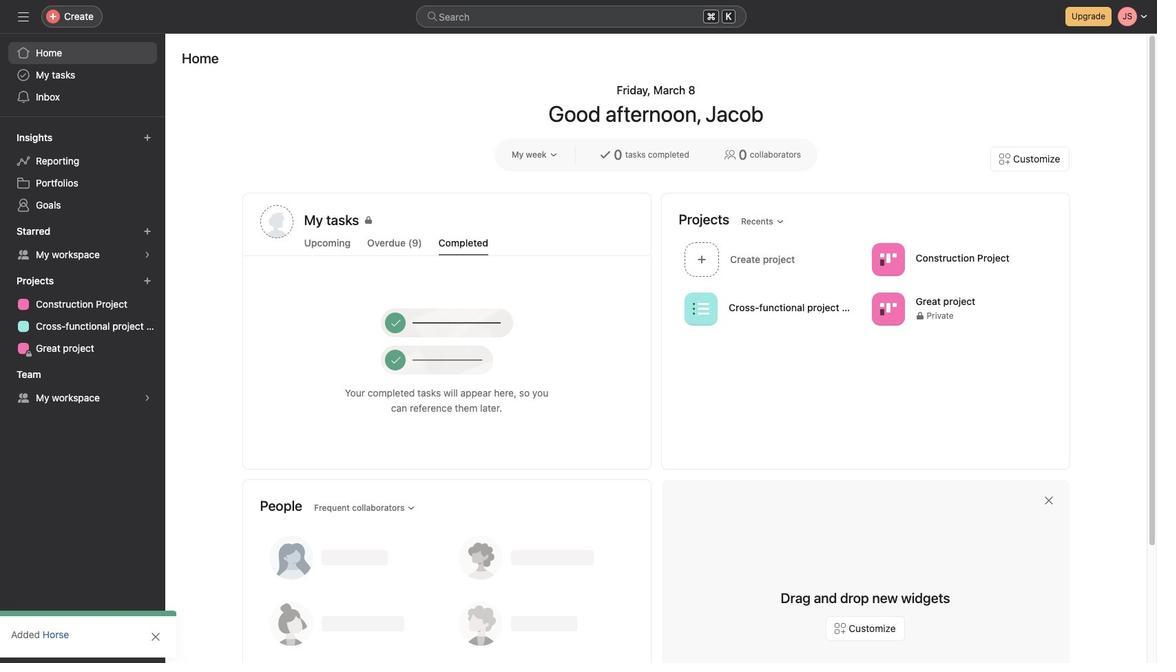 Task type: locate. For each thing, give the bounding box(es) containing it.
see details, my workspace image for the starred element
[[143, 251, 152, 259]]

board image
[[880, 251, 896, 268], [880, 301, 896, 317]]

insights element
[[0, 125, 165, 219]]

hide sidebar image
[[18, 11, 29, 22]]

see details, my workspace image inside teams element
[[143, 394, 152, 402]]

0 vertical spatial see details, my workspace image
[[143, 251, 152, 259]]

see details, my workspace image
[[143, 251, 152, 259], [143, 394, 152, 402]]

close image
[[150, 632, 161, 643]]

add profile photo image
[[260, 205, 293, 238]]

Search tasks, projects, and more text field
[[416, 6, 747, 28]]

1 vertical spatial see details, my workspace image
[[143, 394, 152, 402]]

1 board image from the top
[[880, 251, 896, 268]]

None field
[[416, 6, 747, 28]]

teams element
[[0, 362, 165, 412]]

see details, my workspace image inside the starred element
[[143, 251, 152, 259]]

add items to starred image
[[143, 227, 152, 236]]

2 see details, my workspace image from the top
[[143, 394, 152, 402]]

0 vertical spatial board image
[[880, 251, 896, 268]]

list image
[[693, 301, 709, 317]]

1 see details, my workspace image from the top
[[143, 251, 152, 259]]

1 vertical spatial board image
[[880, 301, 896, 317]]



Task type: describe. For each thing, give the bounding box(es) containing it.
starred element
[[0, 219, 165, 269]]

new project or portfolio image
[[143, 277, 152, 285]]

global element
[[0, 34, 165, 116]]

2 board image from the top
[[880, 301, 896, 317]]

new insights image
[[143, 134, 152, 142]]

see details, my workspace image for teams element
[[143, 394, 152, 402]]

projects element
[[0, 269, 165, 362]]

dismiss image
[[1044, 495, 1055, 506]]



Task type: vqa. For each thing, say whether or not it's contained in the screenshot.
LIST Image
yes



